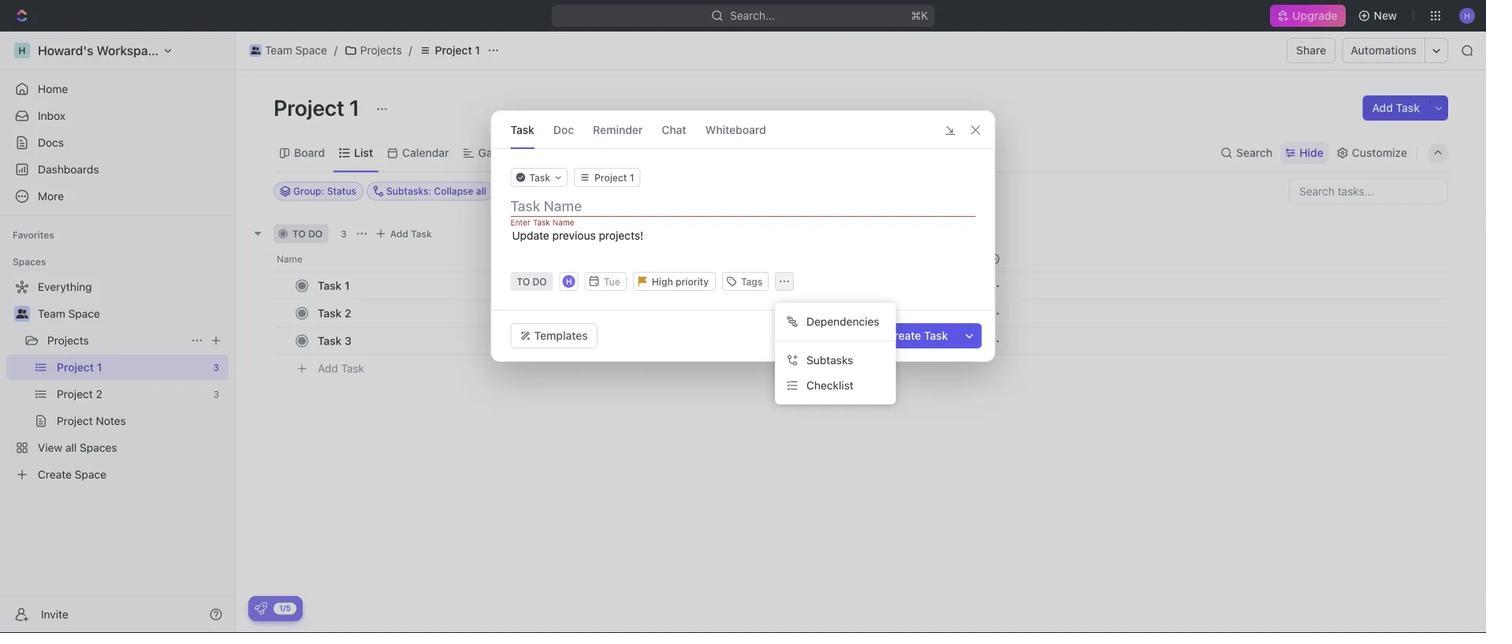 Task type: locate. For each thing, give the bounding box(es) containing it.
update
[[512, 229, 549, 242]]

tree
[[6, 274, 229, 487]]

user group image
[[250, 47, 260, 54], [16, 309, 28, 318]]

doc button
[[553, 111, 574, 148]]

add
[[1372, 101, 1393, 114], [390, 228, 408, 239], [318, 362, 338, 375]]

3 right 'do' at the top
[[341, 228, 347, 239]]

2 horizontal spatial add task
[[1372, 101, 1420, 114]]

0 vertical spatial projects
[[360, 44, 402, 57]]

task inside the create task button
[[924, 329, 948, 342]]

project 1
[[435, 44, 480, 57], [274, 94, 364, 120]]

0 horizontal spatial projects link
[[47, 328, 184, 353]]

update previous projects!
[[512, 229, 643, 242]]

new button
[[1352, 3, 1406, 28]]

task up table link
[[510, 123, 534, 136]]

team space
[[265, 44, 327, 57], [38, 307, 100, 320]]

1 inside project 1 link
[[475, 44, 480, 57]]

sidebar navigation
[[0, 32, 236, 633]]

tree containing team space
[[6, 274, 229, 487]]

favorites
[[13, 229, 54, 240]]

1 vertical spatial projects link
[[47, 328, 184, 353]]

0 vertical spatial space
[[295, 44, 327, 57]]

‎task
[[318, 279, 342, 292], [318, 307, 342, 320]]

task up the ‎task 1 link at left top
[[411, 228, 432, 239]]

favorites button
[[6, 225, 61, 244]]

0 vertical spatial add
[[1372, 101, 1393, 114]]

0 vertical spatial project 1
[[435, 44, 480, 57]]

add up customize
[[1372, 101, 1393, 114]]

task
[[1396, 101, 1420, 114], [510, 123, 534, 136], [411, 228, 432, 239], [924, 329, 948, 342], [318, 334, 342, 347], [341, 362, 364, 375]]

1 vertical spatial 3
[[345, 334, 352, 347]]

dialog
[[491, 110, 995, 362]]

0 horizontal spatial team space
[[38, 307, 100, 320]]

1 horizontal spatial project 1
[[435, 44, 480, 57]]

⌘k
[[911, 9, 928, 22]]

0 horizontal spatial project
[[274, 94, 344, 120]]

upgrade link
[[1270, 5, 1345, 27]]

0 vertical spatial team space
[[265, 44, 327, 57]]

0 horizontal spatial /
[[334, 44, 337, 57]]

docs
[[38, 136, 64, 149]]

1
[[475, 44, 480, 57], [349, 94, 360, 120], [345, 279, 350, 292]]

1 vertical spatial space
[[68, 307, 100, 320]]

do
[[308, 228, 323, 239]]

0 vertical spatial projects link
[[340, 41, 406, 60]]

create task
[[886, 329, 948, 342]]

share
[[1296, 44, 1326, 57]]

space
[[295, 44, 327, 57], [68, 307, 100, 320]]

0 horizontal spatial team
[[38, 307, 65, 320]]

1 vertical spatial team space
[[38, 307, 100, 320]]

1 vertical spatial 1
[[349, 94, 360, 120]]

add task button up customize
[[1363, 95, 1429, 121]]

dialog containing task
[[491, 110, 995, 362]]

‎task 1
[[318, 279, 350, 292]]

‎task for ‎task 2
[[318, 307, 342, 320]]

1 vertical spatial ‎task
[[318, 307, 342, 320]]

0 vertical spatial project
[[435, 44, 472, 57]]

customize button
[[1331, 142, 1412, 164]]

1 horizontal spatial add task
[[390, 228, 432, 239]]

1 horizontal spatial projects
[[360, 44, 402, 57]]

task right create on the right bottom of the page
[[924, 329, 948, 342]]

add task up customize
[[1372, 101, 1420, 114]]

2 horizontal spatial add
[[1372, 101, 1393, 114]]

projects inside sidebar navigation
[[47, 334, 89, 347]]

1 horizontal spatial user group image
[[250, 47, 260, 54]]

1 horizontal spatial space
[[295, 44, 327, 57]]

1 vertical spatial team
[[38, 307, 65, 320]]

projects
[[360, 44, 402, 57], [47, 334, 89, 347]]

add task up the ‎task 1 link at left top
[[390, 228, 432, 239]]

1 vertical spatial team space link
[[38, 301, 225, 326]]

1 vertical spatial user group image
[[16, 309, 28, 318]]

3 down 2
[[345, 334, 352, 347]]

automations
[[1351, 44, 1417, 57]]

dependencies
[[806, 315, 879, 328]]

1 horizontal spatial team
[[265, 44, 292, 57]]

0 horizontal spatial add
[[318, 362, 338, 375]]

‎task up ‎task 2
[[318, 279, 342, 292]]

0 vertical spatial team space link
[[245, 41, 331, 60]]

create task button
[[877, 323, 957, 348]]

previous
[[552, 229, 596, 242]]

add task down the task 3
[[318, 362, 364, 375]]

team
[[265, 44, 292, 57], [38, 307, 65, 320]]

1 vertical spatial project 1
[[274, 94, 364, 120]]

0 vertical spatial 1
[[475, 44, 480, 57]]

‎task inside ‎task 2 link
[[318, 307, 342, 320]]

1 vertical spatial add
[[390, 228, 408, 239]]

add up the ‎task 1 link at left top
[[390, 228, 408, 239]]

customize
[[1352, 146, 1407, 159]]

2 vertical spatial add
[[318, 362, 338, 375]]

0 vertical spatial team
[[265, 44, 292, 57]]

‎task 2
[[318, 307, 351, 320]]

add for bottom add task button
[[318, 362, 338, 375]]

add task button
[[1363, 95, 1429, 121], [371, 224, 438, 243], [311, 359, 371, 378]]

checklist button
[[781, 373, 890, 398]]

subtasks button
[[781, 348, 890, 373]]

user group image inside team space link
[[250, 47, 260, 54]]

add task button down the task 3
[[311, 359, 371, 378]]

1 vertical spatial project
[[274, 94, 344, 120]]

1 horizontal spatial project
[[435, 44, 472, 57]]

1 vertical spatial add task
[[390, 228, 432, 239]]

1 ‎task from the top
[[318, 279, 342, 292]]

project
[[435, 44, 472, 57], [274, 94, 344, 120]]

team space link
[[245, 41, 331, 60], [38, 301, 225, 326]]

create
[[886, 329, 921, 342]]

reminder
[[593, 123, 643, 136]]

whiteboard button
[[705, 111, 766, 148]]

0 vertical spatial user group image
[[250, 47, 260, 54]]

2 vertical spatial 1
[[345, 279, 350, 292]]

task button
[[510, 111, 534, 148]]

1 horizontal spatial team space link
[[245, 41, 331, 60]]

invite
[[41, 608, 68, 621]]

projects link
[[340, 41, 406, 60], [47, 328, 184, 353]]

0 horizontal spatial space
[[68, 307, 100, 320]]

add task
[[1372, 101, 1420, 114], [390, 228, 432, 239], [318, 362, 364, 375]]

3
[[341, 228, 347, 239], [345, 334, 352, 347]]

‎task left 2
[[318, 307, 342, 320]]

0 horizontal spatial user group image
[[16, 309, 28, 318]]

task 3
[[318, 334, 352, 347]]

2 ‎task from the top
[[318, 307, 342, 320]]

automations button
[[1343, 39, 1425, 62]]

whiteboard
[[705, 123, 766, 136]]

1 vertical spatial projects
[[47, 334, 89, 347]]

Task Name text field
[[510, 196, 979, 215]]

0 horizontal spatial team space link
[[38, 301, 225, 326]]

‎task inside the ‎task 1 link
[[318, 279, 342, 292]]

0 horizontal spatial add task
[[318, 362, 364, 375]]

home
[[38, 82, 68, 95]]

0 horizontal spatial projects
[[47, 334, 89, 347]]

add down the task 3
[[318, 362, 338, 375]]

to
[[292, 228, 306, 239]]

list link
[[351, 142, 373, 164]]

2 vertical spatial add task button
[[311, 359, 371, 378]]

‎task for ‎task 1
[[318, 279, 342, 292]]

add task button up the ‎task 1 link at left top
[[371, 224, 438, 243]]

0 vertical spatial ‎task
[[318, 279, 342, 292]]

1 horizontal spatial /
[[409, 44, 412, 57]]

/
[[334, 44, 337, 57], [409, 44, 412, 57]]



Task type: describe. For each thing, give the bounding box(es) containing it.
doc
[[553, 123, 574, 136]]

to do
[[292, 228, 323, 239]]

table
[[536, 146, 564, 159]]

docs link
[[6, 130, 229, 155]]

new
[[1374, 9, 1397, 22]]

onboarding checklist button image
[[255, 602, 267, 615]]

home link
[[6, 76, 229, 102]]

task down the task 3
[[341, 362, 364, 375]]

subtasks
[[806, 354, 853, 367]]

1 horizontal spatial projects link
[[340, 41, 406, 60]]

dashboards
[[38, 163, 99, 176]]

calendar
[[402, 146, 449, 159]]

2
[[345, 307, 351, 320]]

0 vertical spatial 3
[[341, 228, 347, 239]]

0 vertical spatial add task button
[[1363, 95, 1429, 121]]

inbox
[[38, 109, 65, 122]]

1/5
[[279, 603, 291, 613]]

search...
[[730, 9, 775, 22]]

tree inside sidebar navigation
[[6, 274, 229, 487]]

1 horizontal spatial team space
[[265, 44, 327, 57]]

calendar link
[[399, 142, 449, 164]]

upgrade
[[1292, 9, 1337, 22]]

0 horizontal spatial project 1
[[274, 94, 364, 120]]

reminder button
[[593, 111, 643, 148]]

table link
[[533, 142, 564, 164]]

0 vertical spatial add task
[[1372, 101, 1420, 114]]

1 inside the ‎task 1 link
[[345, 279, 350, 292]]

team inside sidebar navigation
[[38, 307, 65, 320]]

task down ‎task 2
[[318, 334, 342, 347]]

search
[[1236, 146, 1273, 159]]

task up customize
[[1396, 101, 1420, 114]]

‎task 1 link
[[314, 274, 546, 297]]

dependencies button
[[781, 309, 890, 334]]

user group image inside tree
[[16, 309, 28, 318]]

share button
[[1287, 38, 1336, 63]]

‎task 2 link
[[314, 302, 546, 325]]

projects!
[[599, 229, 643, 242]]

list
[[354, 146, 373, 159]]

team space inside sidebar navigation
[[38, 307, 100, 320]]

chat
[[662, 123, 686, 136]]

add for the top add task button
[[1372, 101, 1393, 114]]

hide button
[[1280, 142, 1328, 164]]

board
[[294, 146, 325, 159]]

team space link inside sidebar navigation
[[38, 301, 225, 326]]

inbox link
[[6, 103, 229, 128]]

gantt
[[478, 146, 507, 159]]

task 3 link
[[314, 330, 546, 352]]

2 / from the left
[[409, 44, 412, 57]]

Search tasks... text field
[[1290, 179, 1447, 203]]

chat button
[[662, 111, 686, 148]]

2 vertical spatial add task
[[318, 362, 364, 375]]

space inside sidebar navigation
[[68, 307, 100, 320]]

onboarding checklist button element
[[255, 602, 267, 615]]

gantt link
[[475, 142, 507, 164]]

hide
[[1299, 146, 1323, 159]]

1 / from the left
[[334, 44, 337, 57]]

spaces
[[13, 256, 46, 267]]

dashboards link
[[6, 157, 229, 182]]

checklist
[[806, 379, 854, 392]]

1 vertical spatial add task button
[[371, 224, 438, 243]]

board link
[[291, 142, 325, 164]]

search button
[[1216, 142, 1277, 164]]

1 horizontal spatial add
[[390, 228, 408, 239]]

project 1 link
[[415, 41, 484, 60]]



Task type: vqa. For each thing, say whether or not it's contained in the screenshot.
the ‎Task in the ‎Task 2 link
yes



